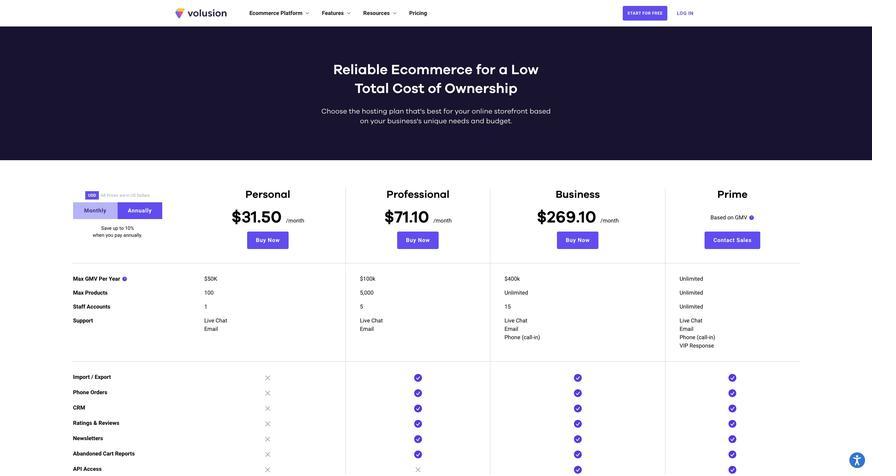 Task type: describe. For each thing, give the bounding box(es) containing it.
crm
[[73, 405, 85, 411]]

are
[[120, 193, 125, 198]]

31.50
[[242, 209, 282, 226]]

best
[[427, 108, 442, 115]]

that's
[[406, 108, 426, 115]]

0 horizontal spatial phone
[[73, 389, 89, 396]]

abandoned cart reports
[[73, 451, 135, 457]]

us
[[131, 193, 136, 198]]

and
[[471, 118, 485, 125]]

max products
[[73, 290, 108, 296]]

usd
[[88, 193, 96, 198]]

now for 31.50
[[268, 237, 280, 244]]

buy for 269.10
[[566, 237, 577, 244]]

unlimited for unlimited
[[680, 290, 704, 296]]

reliable
[[334, 63, 388, 77]]

max gmv per year
[[73, 276, 120, 282]]

based on gmv
[[711, 214, 748, 221]]

start
[[628, 11, 642, 16]]

ownership
[[445, 82, 518, 96]]

269.10
[[547, 209, 597, 226]]

phone for live chat email phone (call-in)
[[505, 334, 521, 341]]

buy now link for 71.10
[[398, 232, 439, 249]]

api
[[73, 466, 82, 473]]

low
[[512, 63, 539, 77]]

unique
[[424, 118, 447, 125]]

$ for 269.10
[[537, 209, 547, 226]]

annually button
[[118, 202, 162, 219]]

$ for 31.50
[[232, 209, 242, 226]]

$400k
[[505, 276, 520, 282]]

start for free
[[628, 11, 663, 16]]

(call- for live chat email phone (call-in)
[[522, 334, 534, 341]]

contact
[[714, 237, 736, 244]]

business's
[[388, 118, 422, 125]]

in) for live chat email phone (call-in)
[[534, 334, 541, 341]]

10%
[[125, 225, 134, 231]]

to
[[120, 225, 124, 231]]

up
[[113, 225, 118, 231]]

monthly
[[84, 207, 107, 214]]

pricing link
[[410, 9, 427, 17]]

year
[[109, 276, 120, 282]]

chat inside live chat email phone (call-in)
[[516, 317, 528, 324]]

phone for live chat email phone (call-in) vip response
[[680, 334, 696, 341]]

contact sales
[[714, 237, 753, 244]]

1 live from the left
[[204, 317, 214, 324]]

features
[[322, 10, 344, 16]]

export
[[95, 374, 111, 381]]

log in
[[678, 10, 694, 16]]

sales
[[737, 237, 753, 244]]

resources button
[[364, 9, 399, 17]]

buy now for $ 269.10
[[566, 237, 590, 244]]

2 email from the left
[[360, 326, 374, 332]]

platform
[[281, 10, 303, 16]]

email inside live chat email phone (call-in)
[[505, 326, 519, 332]]

/month for 31.50
[[286, 217, 305, 224]]

max for max gmv per year
[[73, 276, 84, 282]]

ecommerce platform button
[[250, 9, 311, 17]]

prime
[[718, 190, 748, 200]]

start for free link
[[624, 6, 668, 21]]

1 horizontal spatial your
[[455, 108, 471, 115]]

budget.
[[487, 118, 513, 125]]

import
[[73, 374, 90, 381]]

open accessibe: accessibility options, statement and help image
[[854, 455, 862, 466]]

1 live chat email from the left
[[204, 317, 227, 332]]

0 horizontal spatial gmv
[[85, 276, 98, 282]]

ratings & reviews
[[73, 420, 119, 427]]

unlimited for $400k
[[680, 276, 704, 282]]

for inside the reliable ecommerce for a low total cost of ownership
[[477, 63, 496, 77]]

&
[[94, 420, 97, 427]]

/
[[91, 374, 93, 381]]

save up to 10% when you pay annually.
[[93, 225, 143, 238]]

/month for 269.10
[[601, 217, 619, 224]]

a
[[499, 63, 508, 77]]

live inside live chat email phone (call-in) vip response
[[680, 317, 690, 324]]

now for 71.10
[[418, 237, 430, 244]]

ecommerce inside dropdown button
[[250, 10, 279, 16]]

71.10
[[395, 209, 430, 226]]

reviews
[[99, 420, 119, 427]]

professional
[[387, 190, 450, 200]]

prices
[[107, 193, 119, 198]]

1 vertical spatial your
[[371, 118, 386, 125]]

save
[[101, 225, 112, 231]]

max for max products
[[73, 290, 84, 296]]

accounts
[[87, 304, 111, 310]]

live inside live chat email phone (call-in)
[[505, 317, 515, 324]]

live chat email phone (call-in)
[[505, 317, 541, 341]]

1 chat from the left
[[216, 317, 227, 324]]

phone orders
[[73, 389, 107, 396]]

response
[[690, 343, 715, 349]]

buy now for $ 71.10
[[406, 237, 430, 244]]

choose the hosting plan that's best for your online storefront based on your business's unique needs and budget.
[[322, 108, 551, 125]]

free
[[653, 11, 663, 16]]

of
[[428, 82, 442, 96]]

(call- for live chat email phone (call-in) vip response
[[698, 334, 710, 341]]

chat inside live chat email phone (call-in) vip response
[[692, 317, 703, 324]]

dollars
[[137, 193, 150, 198]]

for
[[643, 11, 652, 16]]

annually.
[[123, 232, 143, 238]]

2 chat from the left
[[372, 317, 383, 324]]

buy now link for 31.50
[[247, 232, 289, 249]]

cart
[[103, 451, 114, 457]]



Task type: vqa. For each thing, say whether or not it's contained in the screenshot.
About at bottom left
no



Task type: locate. For each thing, give the bounding box(es) containing it.
0 horizontal spatial buy now link
[[247, 232, 289, 249]]

2 buy from the left
[[406, 237, 417, 244]]

1 horizontal spatial $
[[385, 209, 395, 226]]

phone inside live chat email phone (call-in)
[[505, 334, 521, 341]]

abandoned
[[73, 451, 102, 457]]

gmv left per
[[85, 276, 98, 282]]

1 horizontal spatial buy now link
[[398, 232, 439, 249]]

1 horizontal spatial for
[[477, 63, 496, 77]]

2 now from the left
[[418, 237, 430, 244]]

3 live from the left
[[505, 317, 515, 324]]

1 vertical spatial gmv
[[85, 276, 98, 282]]

(call- inside live chat email phone (call-in) vip response
[[698, 334, 710, 341]]

4 live from the left
[[680, 317, 690, 324]]

buy now for $ 31.50
[[256, 237, 280, 244]]

support
[[73, 317, 93, 324]]

3 buy now from the left
[[566, 237, 590, 244]]

buy now link down "31.50" on the left
[[247, 232, 289, 249]]

3 chat from the left
[[516, 317, 528, 324]]

ecommerce up of
[[392, 63, 473, 77]]

for left 'a'
[[477, 63, 496, 77]]

3 now from the left
[[578, 237, 590, 244]]

2 horizontal spatial now
[[578, 237, 590, 244]]

$50k
[[204, 276, 217, 282]]

1 buy now from the left
[[256, 237, 280, 244]]

2 $ from the left
[[385, 209, 395, 226]]

on right the based
[[728, 214, 734, 221]]

contact sales link
[[705, 232, 761, 249]]

ecommerce
[[250, 10, 279, 16], [392, 63, 473, 77]]

buy now
[[256, 237, 280, 244], [406, 237, 430, 244], [566, 237, 590, 244]]

1 horizontal spatial gmv
[[736, 214, 748, 221]]

0 vertical spatial ecommerce
[[250, 10, 279, 16]]

max up staff
[[73, 290, 84, 296]]

on down the the
[[360, 118, 369, 125]]

products
[[85, 290, 108, 296]]

2 (call- from the left
[[698, 334, 710, 341]]

in) for live chat email phone (call-in) vip response
[[710, 334, 716, 341]]

buy for 31.50
[[256, 237, 266, 244]]

now down 269.10
[[578, 237, 590, 244]]

2 horizontal spatial buy now
[[566, 237, 590, 244]]

1 max from the top
[[73, 276, 84, 282]]

based
[[530, 108, 551, 115]]

ecommerce platform
[[250, 10, 303, 16]]

0 horizontal spatial $
[[232, 209, 242, 226]]

you
[[106, 232, 113, 238]]

0 vertical spatial your
[[455, 108, 471, 115]]

live chat email phone (call-in) vip response
[[680, 317, 716, 349]]

now down 71.10
[[418, 237, 430, 244]]

per
[[99, 276, 108, 282]]

1 now from the left
[[268, 237, 280, 244]]

2 horizontal spatial buy
[[566, 237, 577, 244]]

1 buy from the left
[[256, 237, 266, 244]]

buy now down 269.10
[[566, 237, 590, 244]]

live chat email down the 5
[[360, 317, 383, 332]]

buy now link
[[247, 232, 289, 249], [398, 232, 439, 249], [558, 232, 599, 249]]

live chat email down 1
[[204, 317, 227, 332]]

2 buy now from the left
[[406, 237, 430, 244]]

4 chat from the left
[[692, 317, 703, 324]]

max up max products in the bottom of the page
[[73, 276, 84, 282]]

buy now link down 269.10
[[558, 232, 599, 249]]

$ for 71.10
[[385, 209, 395, 226]]

gmv up sales
[[736, 214, 748, 221]]

on inside choose the hosting plan that's best for your online storefront based on your business's unique needs and budget.
[[360, 118, 369, 125]]

1 horizontal spatial buy
[[406, 237, 417, 244]]

when
[[93, 232, 104, 238]]

1 buy now link from the left
[[247, 232, 289, 249]]

3 $ from the left
[[537, 209, 547, 226]]

business
[[556, 190, 601, 200]]

1
[[204, 304, 208, 310]]

/month for 71.10
[[434, 217, 452, 224]]

(call- inside live chat email phone (call-in)
[[522, 334, 534, 341]]

1 horizontal spatial live chat email
[[360, 317, 383, 332]]

newsletters
[[73, 435, 103, 442]]

5
[[360, 304, 364, 310]]

0 horizontal spatial your
[[371, 118, 386, 125]]

phone down 15 at right bottom
[[505, 334, 521, 341]]

email inside live chat email phone (call-in) vip response
[[680, 326, 694, 332]]

phone
[[505, 334, 521, 341], [680, 334, 696, 341], [73, 389, 89, 396]]

import / export
[[73, 374, 111, 381]]

3 /month from the left
[[601, 217, 619, 224]]

2 horizontal spatial buy now link
[[558, 232, 599, 249]]

0 vertical spatial gmv
[[736, 214, 748, 221]]

3 email from the left
[[505, 326, 519, 332]]

0 horizontal spatial in)
[[534, 334, 541, 341]]

0 vertical spatial on
[[360, 118, 369, 125]]

ecommerce inside the reliable ecommerce for a low total cost of ownership
[[392, 63, 473, 77]]

live up vip
[[680, 317, 690, 324]]

live down the 5
[[360, 317, 370, 324]]

pricing
[[410, 10, 427, 16]]

100
[[204, 290, 214, 296]]

1 horizontal spatial /month
[[434, 217, 452, 224]]

buy down 71.10
[[406, 237, 417, 244]]

all prices are in us dollars
[[101, 193, 150, 198]]

the
[[349, 108, 360, 115]]

ratings
[[73, 420, 92, 427]]

1 (call- from the left
[[522, 334, 534, 341]]

your down hosting
[[371, 118, 386, 125]]

reports
[[115, 451, 135, 457]]

2 horizontal spatial /month
[[601, 217, 619, 224]]

1 horizontal spatial in)
[[710, 334, 716, 341]]

in) inside live chat email phone (call-in) vip response
[[710, 334, 716, 341]]

phone down import
[[73, 389, 89, 396]]

access
[[83, 466, 102, 473]]

1 vertical spatial ecommerce
[[392, 63, 473, 77]]

0 horizontal spatial /month
[[286, 217, 305, 224]]

1 vertical spatial max
[[73, 290, 84, 296]]

1 vertical spatial for
[[444, 108, 453, 115]]

live down 15 at right bottom
[[505, 317, 515, 324]]

buy now link for 269.10
[[558, 232, 599, 249]]

log in link
[[673, 6, 699, 21]]

phone up vip
[[680, 334, 696, 341]]

resources
[[364, 10, 390, 16]]

buy now down "31.50" on the left
[[256, 237, 280, 244]]

buy now link down 71.10
[[398, 232, 439, 249]]

log
[[678, 10, 688, 16]]

for
[[477, 63, 496, 77], [444, 108, 453, 115]]

staff accounts
[[73, 304, 111, 310]]

cost
[[393, 82, 425, 96]]

annually
[[128, 207, 152, 214]]

email
[[204, 326, 218, 332], [360, 326, 374, 332], [505, 326, 519, 332], [680, 326, 694, 332]]

2 in) from the left
[[710, 334, 716, 341]]

buy
[[256, 237, 266, 244], [406, 237, 417, 244], [566, 237, 577, 244]]

email up vip
[[680, 326, 694, 332]]

2 live chat email from the left
[[360, 317, 383, 332]]

choose
[[322, 108, 347, 115]]

2 horizontal spatial $
[[537, 209, 547, 226]]

monthly button
[[73, 202, 118, 219]]

$ 71.10
[[385, 209, 430, 226]]

max
[[73, 276, 84, 282], [73, 290, 84, 296]]

1 email from the left
[[204, 326, 218, 332]]

4 email from the left
[[680, 326, 694, 332]]

3 buy now link from the left
[[558, 232, 599, 249]]

1 horizontal spatial buy now
[[406, 237, 430, 244]]

for inside choose the hosting plan that's best for your online storefront based on your business's unique needs and budget.
[[444, 108, 453, 115]]

plan
[[389, 108, 405, 115]]

phone inside live chat email phone (call-in) vip response
[[680, 334, 696, 341]]

based
[[711, 214, 727, 221]]

email down the 5
[[360, 326, 374, 332]]

1 horizontal spatial (call-
[[698, 334, 710, 341]]

2 /month from the left
[[434, 217, 452, 224]]

your up "needs"
[[455, 108, 471, 115]]

buy now down 71.10
[[406, 237, 430, 244]]

pay
[[115, 232, 122, 238]]

0 horizontal spatial for
[[444, 108, 453, 115]]

reliable ecommerce for a low total cost of ownership
[[334, 63, 539, 96]]

buy down 269.10
[[566, 237, 577, 244]]

chat
[[216, 317, 227, 324], [372, 317, 383, 324], [516, 317, 528, 324], [692, 317, 703, 324]]

unlimited for 15
[[680, 304, 704, 310]]

0 horizontal spatial on
[[360, 118, 369, 125]]

2 max from the top
[[73, 290, 84, 296]]

0 horizontal spatial ecommerce
[[250, 10, 279, 16]]

2 live from the left
[[360, 317, 370, 324]]

0 horizontal spatial live chat email
[[204, 317, 227, 332]]

buy for 71.10
[[406, 237, 417, 244]]

orders
[[90, 389, 107, 396]]

2 horizontal spatial phone
[[680, 334, 696, 341]]

1 horizontal spatial phone
[[505, 334, 521, 341]]

$ 31.50
[[232, 209, 282, 226]]

1 in) from the left
[[534, 334, 541, 341]]

now for 269.10
[[578, 237, 590, 244]]

1 horizontal spatial on
[[728, 214, 734, 221]]

$100k
[[360, 276, 376, 282]]

0 horizontal spatial buy
[[256, 237, 266, 244]]

your
[[455, 108, 471, 115], [371, 118, 386, 125]]

now down "31.50" on the left
[[268, 237, 280, 244]]

0 vertical spatial max
[[73, 276, 84, 282]]

0 horizontal spatial now
[[268, 237, 280, 244]]

0 horizontal spatial buy now
[[256, 237, 280, 244]]

1 horizontal spatial ecommerce
[[392, 63, 473, 77]]

now
[[268, 237, 280, 244], [418, 237, 430, 244], [578, 237, 590, 244]]

staff
[[73, 304, 85, 310]]

in) inside live chat email phone (call-in)
[[534, 334, 541, 341]]

$ 269.10
[[537, 209, 597, 226]]

1 horizontal spatial now
[[418, 237, 430, 244]]

2 buy now link from the left
[[398, 232, 439, 249]]

email down 1
[[204, 326, 218, 332]]

features button
[[322, 9, 353, 17]]

on
[[360, 118, 369, 125], [728, 214, 734, 221]]

live down 1
[[204, 317, 214, 324]]

1 vertical spatial on
[[728, 214, 734, 221]]

5,000
[[360, 290, 374, 296]]

buy down "31.50" on the left
[[256, 237, 266, 244]]

total
[[355, 82, 389, 96]]

3 buy from the left
[[566, 237, 577, 244]]

1 $ from the left
[[232, 209, 242, 226]]

email down 15 at right bottom
[[505, 326, 519, 332]]

for right best
[[444, 108, 453, 115]]

online
[[472, 108, 493, 115]]

hosting
[[362, 108, 388, 115]]

in
[[126, 193, 130, 198]]

(call-
[[522, 334, 534, 341], [698, 334, 710, 341]]

all
[[101, 193, 106, 198]]

0 horizontal spatial (call-
[[522, 334, 534, 341]]

0 vertical spatial for
[[477, 63, 496, 77]]

ecommerce left platform
[[250, 10, 279, 16]]

needs
[[449, 118, 470, 125]]

vip
[[680, 343, 689, 349]]

1 /month from the left
[[286, 217, 305, 224]]



